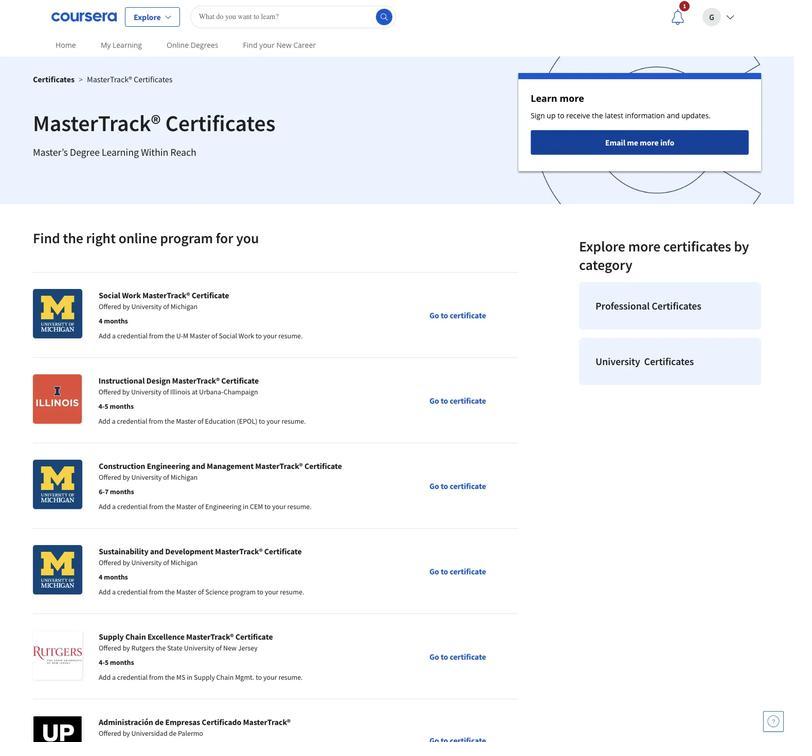 Task type: describe. For each thing, give the bounding box(es) containing it.
find your new career link
[[239, 33, 320, 57]]

go for instructional design mastertrack® certificate
[[430, 396, 440, 406]]

design
[[146, 376, 171, 386]]

go for construction engineering and management mastertrack® certificate
[[430, 481, 440, 491]]

professional certificates
[[596, 300, 702, 312]]

months inside supply chain excellence mastertrack® certificate offered by rutgers the state university of new jersey 4-5 months
[[110, 658, 134, 668]]

development
[[165, 547, 214, 557]]

me
[[628, 137, 639, 148]]

1 vertical spatial engineering
[[205, 502, 242, 512]]

0 horizontal spatial de
[[155, 718, 164, 728]]

university inside supply chain excellence mastertrack® certificate offered by rutgers the state university of new jersey 4-5 months
[[184, 644, 214, 653]]

by inside sustainability and development mastertrack® certificate offered by university of michigan 4 months
[[123, 559, 130, 568]]

master for mastertrack®
[[176, 417, 196, 426]]

>
[[79, 75, 83, 84]]

sustainability
[[99, 547, 149, 557]]

university inside sustainability and development mastertrack® certificate offered by university of michigan 4 months
[[131, 559, 162, 568]]

7
[[105, 488, 109, 497]]

months inside construction engineering and management mastertrack® certificate offered by university of michigan 6-7 months
[[110, 488, 134, 497]]

g
[[710, 12, 715, 22]]

a for social
[[112, 332, 116, 341]]

1 vertical spatial in
[[187, 673, 193, 683]]

ms
[[176, 673, 186, 683]]

online
[[119, 229, 157, 248]]

up
[[547, 111, 556, 120]]

the for supply
[[165, 673, 175, 683]]

certificate inside instructional design mastertrack® certificate offered by university of illinois at urbana-champaign 4-5 months
[[222, 376, 259, 386]]

at
[[192, 388, 198, 397]]

mastertrack® inside supply chain excellence mastertrack® certificate offered by rutgers the state university of new jersey 4-5 months
[[186, 632, 234, 642]]

administración de empresas certificado mastertrack® offered by universidad de palermo
[[99, 718, 291, 739]]

rutgers the state university of new jersey image
[[33, 631, 82, 681]]

online degrees link
[[163, 33, 223, 57]]

certificate for supply chain excellence mastertrack® certificate
[[450, 652, 487, 662]]

add for sustainability and development mastertrack® certificate
[[99, 588, 111, 597]]

construction
[[99, 461, 145, 472]]

learn
[[531, 92, 558, 105]]

university inside construction engineering and management mastertrack® certificate offered by university of michigan 6-7 months
[[131, 473, 162, 482]]

mastertrack® inside instructional design mastertrack® certificate offered by university of illinois at urbana-champaign 4-5 months
[[172, 376, 220, 386]]

4- inside supply chain excellence mastertrack® certificate offered by rutgers the state university of new jersey 4-5 months
[[99, 658, 105, 668]]

certificate inside supply chain excellence mastertrack® certificate offered by rutgers the state university of new jersey 4-5 months
[[236, 632, 273, 642]]

certificate inside social work mastertrack® certificate offered by university of michigan 4 months
[[192, 290, 229, 301]]

degrees
[[191, 40, 219, 50]]

you
[[236, 229, 259, 248]]

email
[[606, 137, 626, 148]]

university inside 'list'
[[596, 355, 641, 368]]

to inside learn more status
[[558, 111, 565, 120]]

my learning link
[[97, 33, 146, 57]]

mastertrack® certificates link
[[87, 74, 173, 84]]

sign
[[531, 111, 545, 120]]

home
[[56, 40, 76, 50]]

a for construction
[[112, 502, 116, 512]]

add a credential from the master of science program to your resume.
[[99, 588, 305, 597]]

palermo
[[178, 730, 203, 739]]

explore button
[[125, 7, 180, 27]]

credential for sustainability
[[117, 588, 148, 597]]

online degrees
[[167, 40, 219, 50]]

university  certificates
[[596, 355, 695, 368]]

credential for construction
[[117, 502, 148, 512]]

michigan inside social work mastertrack® certificate offered by university of michigan 4 months
[[171, 302, 198, 311]]

1 button
[[662, 0, 695, 33]]

mastertrack® inside administración de empresas certificado mastertrack® offered by universidad de palermo
[[243, 718, 291, 728]]

new inside supply chain excellence mastertrack® certificate offered by rutgers the state university of new jersey 4-5 months
[[223, 644, 237, 653]]

info
[[661, 137, 675, 148]]

5 inside instructional design mastertrack® certificate offered by university of illinois at urbana-champaign 4-5 months
[[105, 402, 108, 411]]

credential for social
[[117, 332, 148, 341]]

certificates link
[[33, 74, 75, 84]]

within
[[141, 146, 169, 159]]

and inside construction engineering and management mastertrack® certificate offered by university of michigan 6-7 months
[[192, 461, 205, 472]]

from for and
[[149, 588, 164, 597]]

offered inside construction engineering and management mastertrack® certificate offered by university of michigan 6-7 months
[[99, 473, 121, 482]]

find the right online program for you
[[33, 229, 259, 248]]

add a credential from the master of engineering in cem to your resume.
[[99, 502, 312, 512]]

coursera image
[[51, 8, 117, 25]]

science
[[205, 588, 229, 597]]

4 inside social work mastertrack® certificate offered by university of michigan 4 months
[[99, 317, 103, 326]]

and inside sustainability and development mastertrack® certificate offered by university of michigan 4 months
[[150, 547, 164, 557]]

go to certificate for construction engineering and management mastertrack® certificate
[[430, 481, 487, 491]]

credential for supply
[[117, 673, 148, 683]]

more inside button
[[640, 137, 659, 148]]

1 vertical spatial work
[[239, 332, 254, 341]]

reach
[[171, 146, 197, 159]]

1 horizontal spatial program
[[230, 588, 256, 597]]

latest
[[605, 111, 624, 120]]

1 vertical spatial de
[[169, 730, 177, 739]]

certificates
[[664, 237, 732, 256]]

of left education
[[198, 417, 204, 426]]

add for construction engineering and management mastertrack® certificate
[[99, 502, 111, 512]]

supply inside supply chain excellence mastertrack® certificate offered by rutgers the state university of new jersey 4-5 months
[[99, 632, 124, 642]]

explore for explore more certificates by category
[[580, 237, 626, 256]]

m
[[183, 332, 189, 341]]

engineering inside construction engineering and management mastertrack® certificate offered by university of michigan 6-7 months
[[147, 461, 190, 472]]

add a credential from the ms in supply chain mgmt. to your resume.
[[99, 673, 303, 683]]

4 inside sustainability and development mastertrack® certificate offered by university of michigan 4 months
[[99, 573, 103, 582]]

university  certificates link
[[580, 338, 762, 386]]

0 vertical spatial learning
[[113, 40, 142, 50]]

more for explore
[[629, 237, 661, 256]]

university inside social work mastertrack® certificate offered by university of michigan 4 months
[[131, 302, 162, 311]]

degree
[[70, 146, 100, 159]]

state
[[167, 644, 183, 653]]

online
[[167, 40, 189, 50]]

the left right
[[63, 229, 83, 248]]

administración
[[99, 718, 153, 728]]

by inside construction engineering and management mastertrack® certificate offered by university of michigan 6-7 months
[[123, 473, 130, 482]]

offered inside social work mastertrack® certificate offered by university of michigan 4 months
[[99, 302, 121, 311]]

of inside sustainability and development mastertrack® certificate offered by university of michigan 4 months
[[163, 559, 169, 568]]

offered inside instructional design mastertrack® certificate offered by university of illinois at urbana-champaign 4-5 months
[[99, 388, 121, 397]]

from for engineering
[[149, 502, 164, 512]]

education
[[205, 417, 236, 426]]

email me more info
[[606, 137, 675, 148]]

add a credential from the u-m master of social work to your resume.
[[99, 332, 303, 341]]

university inside instructional design mastertrack® certificate offered by university of illinois at urbana-champaign 4-5 months
[[131, 388, 162, 397]]

of inside supply chain excellence mastertrack® certificate offered by rutgers the state university of new jersey 4-5 months
[[216, 644, 222, 653]]

information
[[626, 111, 666, 120]]

excellence
[[148, 632, 185, 642]]

home link
[[51, 33, 80, 57]]

by inside instructional design mastertrack® certificate offered by university of illinois at urbana-champaign 4-5 months
[[122, 388, 130, 397]]

certificado
[[202, 718, 242, 728]]

a for supply
[[112, 673, 116, 683]]

certificate for social work mastertrack® certificate
[[450, 310, 487, 320]]

career
[[294, 40, 316, 50]]

social work mastertrack® certificate offered by university of michigan 4 months
[[99, 290, 229, 326]]

certificate inside construction engineering and management mastertrack® certificate offered by university of michigan 6-7 months
[[305, 461, 342, 472]]

months inside sustainability and development mastertrack® certificate offered by university of michigan 4 months
[[104, 573, 128, 582]]

1 vertical spatial supply
[[194, 673, 215, 683]]

certificate for instructional design mastertrack® certificate
[[450, 396, 487, 406]]

receive
[[567, 111, 591, 120]]

1 vertical spatial learning
[[102, 146, 139, 159]]

university of michigan image for construction engineering and management mastertrack® certificate
[[33, 460, 82, 510]]

urbana-
[[199, 388, 224, 397]]

explore for explore
[[134, 12, 161, 22]]



Task type: vqa. For each thing, say whether or not it's contained in the screenshot.
Want
no



Task type: locate. For each thing, give the bounding box(es) containing it.
explore inside explore more certificates by category
[[580, 237, 626, 256]]

help center image
[[768, 716, 780, 728]]

chain left mgmt.
[[217, 673, 234, 683]]

0 horizontal spatial find
[[33, 229, 60, 248]]

0 vertical spatial 4
[[99, 317, 103, 326]]

2 michigan from the top
[[171, 473, 198, 482]]

de up universidad
[[155, 718, 164, 728]]

1
[[684, 2, 687, 10]]

more
[[560, 92, 585, 105], [640, 137, 659, 148], [629, 237, 661, 256]]

add for social work mastertrack® certificate
[[99, 332, 111, 341]]

of inside construction engineering and management mastertrack® certificate offered by university of michigan 6-7 months
[[163, 473, 169, 482]]

0 horizontal spatial and
[[150, 547, 164, 557]]

the down excellence
[[156, 644, 166, 653]]

resume.
[[279, 332, 303, 341], [282, 417, 306, 426], [288, 502, 312, 512], [280, 588, 305, 597], [279, 673, 303, 683]]

by inside social work mastertrack® certificate offered by university of michigan 4 months
[[123, 302, 130, 311]]

a down sustainability
[[112, 588, 116, 597]]

2 horizontal spatial and
[[667, 111, 680, 120]]

your
[[260, 40, 275, 50], [264, 332, 277, 341], [267, 417, 280, 426], [272, 502, 286, 512], [265, 588, 279, 597], [264, 673, 277, 683]]

find your new career
[[243, 40, 316, 50]]

master left science on the bottom of page
[[176, 588, 197, 597]]

4 go to certificate from the top
[[430, 567, 487, 577]]

0 horizontal spatial work
[[122, 290, 141, 301]]

1 horizontal spatial find
[[243, 40, 258, 50]]

chain inside supply chain excellence mastertrack® certificate offered by rutgers the state university of new jersey 4-5 months
[[125, 632, 146, 642]]

4
[[99, 317, 103, 326], [99, 573, 103, 582]]

1 vertical spatial chain
[[217, 673, 234, 683]]

university of illinois at urbana-champaign image
[[33, 375, 82, 424]]

social inside social work mastertrack® certificate offered by university of michigan 4 months
[[99, 290, 121, 301]]

1 credential from the top
[[117, 332, 148, 341]]

add for instructional design mastertrack® certificate
[[99, 417, 110, 426]]

more for learn
[[560, 92, 585, 105]]

mastertrack® inside construction engineering and management mastertrack® certificate offered by university of michigan 6-7 months
[[255, 461, 303, 472]]

4- down instructional
[[99, 402, 105, 411]]

go for sustainability and development mastertrack® certificate
[[430, 567, 440, 577]]

in left cem on the bottom of page
[[243, 502, 249, 512]]

certificates > mastertrack® certificates
[[33, 74, 173, 84]]

go to certificate for instructional design mastertrack® certificate
[[430, 396, 487, 406]]

the for and
[[593, 111, 604, 120]]

1 horizontal spatial and
[[192, 461, 205, 472]]

1 university of michigan image from the top
[[33, 289, 82, 339]]

certificate inside sustainability and development mastertrack® certificate offered by university of michigan 4 months
[[265, 547, 302, 557]]

1 4 from the top
[[99, 317, 103, 326]]

master down construction engineering and management mastertrack® certificate offered by university of michigan 6-7 months
[[176, 502, 197, 512]]

5 go to certificate from the top
[[430, 652, 487, 662]]

0 vertical spatial 5
[[105, 402, 108, 411]]

the for science
[[165, 588, 175, 597]]

new left career in the top of the page
[[277, 40, 292, 50]]

mastertrack® right >
[[87, 74, 132, 84]]

by inside supply chain excellence mastertrack® certificate offered by rutgers the state university of new jersey 4-5 months
[[123, 644, 130, 653]]

mastertrack® inside sustainability and development mastertrack® certificate offered by university of michigan 4 months
[[215, 547, 263, 557]]

certificates inside 'list'
[[652, 300, 702, 312]]

3 go from the top
[[430, 481, 440, 491]]

master right m
[[190, 332, 210, 341]]

from
[[149, 332, 164, 341], [149, 417, 163, 426], [149, 502, 164, 512], [149, 588, 164, 597], [149, 673, 164, 683]]

5 a from the top
[[112, 673, 116, 683]]

6-
[[99, 488, 105, 497]]

1 vertical spatial social
[[219, 332, 237, 341]]

email me more info button
[[531, 130, 750, 155]]

master's
[[33, 146, 68, 159]]

instructional design mastertrack® certificate offered by university of illinois at urbana-champaign 4-5 months
[[99, 376, 259, 411]]

u-
[[176, 332, 183, 341]]

in right ms
[[187, 673, 193, 683]]

the down instructional design mastertrack® certificate offered by university of illinois at urbana-champaign 4-5 months
[[165, 417, 175, 426]]

of left science on the bottom of page
[[198, 588, 204, 597]]

0 horizontal spatial program
[[160, 229, 213, 248]]

work inside social work mastertrack® certificate offered by university of michigan 4 months
[[122, 290, 141, 301]]

3 go to certificate from the top
[[430, 481, 487, 491]]

4 credential from the top
[[117, 588, 148, 597]]

mastertrack® up u-
[[143, 290, 190, 301]]

add up instructional
[[99, 332, 111, 341]]

credential for instructional
[[117, 417, 147, 426]]

credential down instructional
[[117, 417, 147, 426]]

mastertrack® up science on the bottom of page
[[215, 547, 263, 557]]

1 horizontal spatial work
[[239, 332, 254, 341]]

a up administración
[[112, 673, 116, 683]]

learn more
[[531, 92, 585, 105]]

1 vertical spatial and
[[192, 461, 205, 472]]

michigan inside construction engineering and management mastertrack® certificate offered by university of michigan 6-7 months
[[171, 473, 198, 482]]

add
[[99, 332, 111, 341], [99, 417, 110, 426], [99, 502, 111, 512], [99, 588, 111, 597], [99, 673, 111, 683]]

months inside instructional design mastertrack® certificate offered by university of illinois at urbana-champaign 4-5 months
[[110, 402, 134, 411]]

offered inside sustainability and development mastertrack® certificate offered by university of michigan 4 months
[[99, 559, 121, 568]]

5 inside supply chain excellence mastertrack® certificate offered by rutgers the state university of new jersey 4-5 months
[[105, 658, 109, 668]]

(epol)
[[237, 417, 258, 426]]

for
[[216, 229, 234, 248]]

universidad de palermo image
[[33, 717, 82, 743]]

3 a from the top
[[112, 502, 116, 512]]

g button
[[695, 0, 743, 33]]

the inside learn more status
[[593, 111, 604, 120]]

michigan up add a credential from the master of engineering in cem to your resume.
[[171, 473, 198, 482]]

1 michigan from the top
[[171, 302, 198, 311]]

engineering right construction
[[147, 461, 190, 472]]

chain up rutgers
[[125, 632, 146, 642]]

updates.
[[682, 111, 711, 120]]

go to certificate for social work mastertrack® certificate
[[430, 310, 487, 320]]

3 certificate from the top
[[450, 481, 487, 491]]

find for find your new career
[[243, 40, 258, 50]]

offered
[[99, 302, 121, 311], [99, 388, 121, 397], [99, 473, 121, 482], [99, 559, 121, 568], [99, 644, 121, 653], [99, 730, 121, 739]]

michigan inside sustainability and development mastertrack® certificate offered by university of michigan 4 months
[[171, 559, 198, 568]]

0 vertical spatial in
[[243, 502, 249, 512]]

0 vertical spatial work
[[122, 290, 141, 301]]

find for find the right online program for you
[[33, 229, 60, 248]]

0 vertical spatial chain
[[125, 632, 146, 642]]

3 university of michigan image from the top
[[33, 546, 82, 595]]

0 horizontal spatial engineering
[[147, 461, 190, 472]]

illinois
[[170, 388, 190, 397]]

master for and
[[176, 502, 197, 512]]

0 vertical spatial and
[[667, 111, 680, 120]]

of down construction engineering and management mastertrack® certificate offered by university of michigan 6-7 months
[[198, 502, 204, 512]]

of down "development"
[[163, 559, 169, 568]]

university
[[131, 302, 162, 311], [596, 355, 641, 368], [131, 388, 162, 397], [131, 473, 162, 482], [131, 559, 162, 568], [184, 644, 214, 653]]

my
[[101, 40, 111, 50]]

credential down rutgers
[[117, 673, 148, 683]]

0 horizontal spatial chain
[[125, 632, 146, 642]]

0 horizontal spatial in
[[187, 673, 193, 683]]

0 vertical spatial explore
[[134, 12, 161, 22]]

university of michigan image for sustainability and development mastertrack® certificate
[[33, 546, 82, 595]]

category
[[580, 256, 633, 274]]

0 vertical spatial university of michigan image
[[33, 289, 82, 339]]

a
[[112, 332, 116, 341], [112, 417, 116, 426], [112, 502, 116, 512], [112, 588, 116, 597], [112, 673, 116, 683]]

and left updates. at right top
[[667, 111, 680, 120]]

by
[[735, 237, 750, 256], [123, 302, 130, 311], [122, 388, 130, 397], [123, 473, 130, 482], [123, 559, 130, 568], [123, 644, 130, 653], [123, 730, 130, 739]]

2 university of michigan image from the top
[[33, 460, 82, 510]]

1 horizontal spatial social
[[219, 332, 237, 341]]

and left "development"
[[150, 547, 164, 557]]

my learning
[[101, 40, 142, 50]]

of up add a credential from the master of engineering in cem to your resume.
[[163, 473, 169, 482]]

1 certificate from the top
[[450, 310, 487, 320]]

university of michigan image for social work mastertrack® certificate
[[33, 289, 82, 339]]

mastertrack® up add a credential from the ms in supply chain mgmt. to your resume.
[[186, 632, 234, 642]]

1 vertical spatial find
[[33, 229, 60, 248]]

offered inside supply chain excellence mastertrack® certificate offered by rutgers the state university of new jersey 4-5 months
[[99, 644, 121, 653]]

1 go to certificate from the top
[[430, 310, 487, 320]]

2 vertical spatial and
[[150, 547, 164, 557]]

a for instructional
[[112, 417, 116, 426]]

the left u-
[[165, 332, 175, 341]]

add down instructional
[[99, 417, 110, 426]]

the for education
[[165, 417, 175, 426]]

1 5 from the top
[[105, 402, 108, 411]]

offered inside administración de empresas certificado mastertrack® offered by universidad de palermo
[[99, 730, 121, 739]]

1 horizontal spatial explore
[[580, 237, 626, 256]]

of inside social work mastertrack® certificate offered by university of michigan 4 months
[[163, 302, 169, 311]]

0 vertical spatial supply
[[99, 632, 124, 642]]

1 from from the top
[[149, 332, 164, 341]]

the left ms
[[165, 673, 175, 683]]

0 horizontal spatial new
[[223, 644, 237, 653]]

the for engineering
[[165, 502, 175, 512]]

credential down construction
[[117, 502, 148, 512]]

engineering down construction engineering and management mastertrack® certificate offered by university of michigan 6-7 months
[[205, 502, 242, 512]]

1 horizontal spatial new
[[277, 40, 292, 50]]

0 vertical spatial 4-
[[99, 402, 105, 411]]

1 vertical spatial 4
[[99, 573, 103, 582]]

mastertrack® certificates
[[33, 109, 276, 137]]

de
[[155, 718, 164, 728], [169, 730, 177, 739]]

5 go from the top
[[430, 652, 440, 662]]

a up instructional
[[112, 332, 116, 341]]

3 credential from the top
[[117, 502, 148, 512]]

2 certificate from the top
[[450, 396, 487, 406]]

the inside supply chain excellence mastertrack® certificate offered by rutgers the state university of new jersey 4-5 months
[[156, 644, 166, 653]]

2 vertical spatial more
[[629, 237, 661, 256]]

1 horizontal spatial in
[[243, 502, 249, 512]]

1 horizontal spatial engineering
[[205, 502, 242, 512]]

2 credential from the top
[[117, 417, 147, 426]]

2 5 from the top
[[105, 658, 109, 668]]

go
[[430, 310, 440, 320], [430, 396, 440, 406], [430, 481, 440, 491], [430, 567, 440, 577], [430, 652, 440, 662]]

the for master
[[165, 332, 175, 341]]

the down sustainability and development mastertrack® certificate offered by university of michigan 4 months
[[165, 588, 175, 597]]

5 from from the top
[[149, 673, 164, 683]]

go to certificate for supply chain excellence mastertrack® certificate
[[430, 652, 487, 662]]

mastertrack®
[[87, 74, 132, 84], [33, 109, 161, 137], [143, 290, 190, 301], [172, 376, 220, 386], [255, 461, 303, 472], [215, 547, 263, 557], [186, 632, 234, 642], [243, 718, 291, 728]]

5 certificate from the top
[[450, 652, 487, 662]]

and inside learn more status
[[667, 111, 680, 120]]

add a credential from the master of education (epol) to your resume.
[[99, 417, 306, 426]]

instructional
[[99, 376, 145, 386]]

universidad
[[131, 730, 168, 739]]

4- inside instructional design mastertrack® certificate offered by university of illinois at urbana-champaign 4-5 months
[[99, 402, 105, 411]]

a for sustainability
[[112, 588, 116, 597]]

1 horizontal spatial de
[[169, 730, 177, 739]]

certificate for construction engineering and management mastertrack® certificate
[[450, 481, 487, 491]]

champaign
[[224, 388, 258, 397]]

professional certificates link
[[580, 283, 762, 330]]

mastertrack® up cem on the bottom of page
[[255, 461, 303, 472]]

2 a from the top
[[112, 417, 116, 426]]

sustainability and development mastertrack® certificate offered by university of michigan 4 months
[[99, 547, 302, 582]]

construction engineering and management mastertrack® certificate offered by university of michigan 6-7 months
[[99, 461, 342, 497]]

mastertrack® right certificado
[[243, 718, 291, 728]]

0 vertical spatial new
[[277, 40, 292, 50]]

0 vertical spatial program
[[160, 229, 213, 248]]

2 go from the top
[[430, 396, 440, 406]]

1 vertical spatial 5
[[105, 658, 109, 668]]

go for social work mastertrack® certificate
[[430, 310, 440, 320]]

in
[[243, 502, 249, 512], [187, 673, 193, 683]]

2 vertical spatial michigan
[[171, 559, 198, 568]]

add down 7 at left bottom
[[99, 502, 111, 512]]

3 michigan from the top
[[171, 559, 198, 568]]

learn more status
[[519, 73, 762, 171]]

by inside administración de empresas certificado mastertrack® offered by universidad de palermo
[[123, 730, 130, 739]]

1 vertical spatial michigan
[[171, 473, 198, 482]]

master's degree learning within reach
[[33, 146, 197, 159]]

5
[[105, 402, 108, 411], [105, 658, 109, 668]]

go to certificate for sustainability and development mastertrack® certificate
[[430, 567, 487, 577]]

the left the latest
[[593, 111, 604, 120]]

add up administración
[[99, 673, 111, 683]]

of inside instructional design mastertrack® certificate offered by university of illinois at urbana-champaign 4-5 months
[[163, 388, 169, 397]]

0 vertical spatial find
[[243, 40, 258, 50]]

1 vertical spatial program
[[230, 588, 256, 597]]

0 horizontal spatial explore
[[134, 12, 161, 22]]

add down sustainability
[[99, 588, 111, 597]]

1 vertical spatial more
[[640, 137, 659, 148]]

new left jersey
[[223, 644, 237, 653]]

0 vertical spatial social
[[99, 290, 121, 301]]

list
[[576, 279, 766, 390]]

mastertrack® up at
[[172, 376, 220, 386]]

1 vertical spatial 4-
[[99, 658, 105, 668]]

mgmt.
[[235, 673, 254, 683]]

more inside explore more certificates by category
[[629, 237, 661, 256]]

and left management
[[192, 461, 205, 472]]

program left for at the left of page
[[160, 229, 213, 248]]

1 vertical spatial new
[[223, 644, 237, 653]]

5 credential from the top
[[117, 673, 148, 683]]

michigan down "development"
[[171, 559, 198, 568]]

4 certificate from the top
[[450, 567, 487, 577]]

sign up to receive the latest information and updates.
[[531, 111, 711, 120]]

explore more certificates by category
[[580, 237, 750, 274]]

list containing professional certificates
[[576, 279, 766, 390]]

2 go to certificate from the top
[[430, 396, 487, 406]]

go to certificate
[[430, 310, 487, 320], [430, 396, 487, 406], [430, 481, 487, 491], [430, 567, 487, 577], [430, 652, 487, 662]]

0 vertical spatial michigan
[[171, 302, 198, 311]]

a down construction
[[112, 502, 116, 512]]

of right m
[[212, 332, 218, 341]]

0 horizontal spatial social
[[99, 290, 121, 301]]

of up add a credential from the u-m master of social work to your resume.
[[163, 302, 169, 311]]

5 right rutgers the state university of new jersey image
[[105, 658, 109, 668]]

certificate for sustainability and development mastertrack® certificate
[[450, 567, 487, 577]]

None search field
[[190, 5, 396, 28]]

of left jersey
[[216, 644, 222, 653]]

the up "development"
[[165, 502, 175, 512]]

supply
[[99, 632, 124, 642], [194, 673, 215, 683]]

1 horizontal spatial supply
[[194, 673, 215, 683]]

2 from from the top
[[149, 417, 163, 426]]

rutgers
[[131, 644, 154, 653]]

credential down social work mastertrack® certificate offered by university of michigan 4 months on the top of the page
[[117, 332, 148, 341]]

0 vertical spatial more
[[560, 92, 585, 105]]

learning
[[113, 40, 142, 50], [102, 146, 139, 159]]

1 horizontal spatial chain
[[217, 673, 234, 683]]

supply chain excellence mastertrack® certificate offered by rutgers the state university of new jersey 4-5 months
[[99, 632, 273, 668]]

a down instructional
[[112, 417, 116, 426]]

credential down sustainability
[[117, 588, 148, 597]]

mastertrack® up degree
[[33, 109, 161, 137]]

de down empresas
[[169, 730, 177, 739]]

1 vertical spatial university of michigan image
[[33, 460, 82, 510]]

4- right rutgers the state university of new jersey image
[[99, 658, 105, 668]]

5 down instructional
[[105, 402, 108, 411]]

4-
[[99, 402, 105, 411], [99, 658, 105, 668]]

right
[[86, 229, 116, 248]]

explore inside dropdown button
[[134, 12, 161, 22]]

1 vertical spatial explore
[[580, 237, 626, 256]]

3 from from the top
[[149, 502, 164, 512]]

add for supply chain excellence mastertrack® certificate
[[99, 673, 111, 683]]

to
[[558, 111, 565, 120], [441, 310, 449, 320], [256, 332, 262, 341], [441, 396, 449, 406], [259, 417, 265, 426], [441, 481, 449, 491], [265, 502, 271, 512], [441, 567, 449, 577], [257, 588, 264, 597], [441, 652, 449, 662], [256, 673, 262, 683]]

1 go from the top
[[430, 310, 440, 320]]

go for supply chain excellence mastertrack® certificate
[[430, 652, 440, 662]]

from for work
[[149, 332, 164, 341]]

michigan up m
[[171, 302, 198, 311]]

and
[[667, 111, 680, 120], [192, 461, 205, 472], [150, 547, 164, 557]]

from for design
[[149, 417, 163, 426]]

university of michigan image
[[33, 289, 82, 339], [33, 460, 82, 510], [33, 546, 82, 595]]

learning left within
[[102, 146, 139, 159]]

1 a from the top
[[112, 332, 116, 341]]

4 from from the top
[[149, 588, 164, 597]]

0 horizontal spatial supply
[[99, 632, 124, 642]]

2 vertical spatial university of michigan image
[[33, 546, 82, 595]]

of down design
[[163, 388, 169, 397]]

4 a from the top
[[112, 588, 116, 597]]

michigan
[[171, 302, 198, 311], [171, 473, 198, 482], [171, 559, 198, 568]]

management
[[207, 461, 254, 472]]

4 go from the top
[[430, 567, 440, 577]]

explore
[[134, 12, 161, 22], [580, 237, 626, 256]]

from for chain
[[149, 673, 164, 683]]

What do you want to learn? text field
[[190, 5, 396, 28]]

2 4 from the top
[[99, 573, 103, 582]]

months inside social work mastertrack® certificate offered by university of michigan 4 months
[[104, 317, 128, 326]]

cem
[[250, 502, 263, 512]]

0 vertical spatial de
[[155, 718, 164, 728]]

professional
[[596, 300, 650, 312]]

empresas
[[165, 718, 200, 728]]

months
[[104, 317, 128, 326], [110, 402, 134, 411], [110, 488, 134, 497], [104, 573, 128, 582], [110, 658, 134, 668]]

0 vertical spatial engineering
[[147, 461, 190, 472]]

learning right the my
[[113, 40, 142, 50]]

jersey
[[238, 644, 258, 653]]

mastertrack® inside social work mastertrack® certificate offered by university of michigan 4 months
[[143, 290, 190, 301]]

master down instructional design mastertrack® certificate offered by university of illinois at urbana-champaign 4-5 months
[[176, 417, 196, 426]]

program right science on the bottom of page
[[230, 588, 256, 597]]

master for development
[[176, 588, 197, 597]]

of
[[163, 302, 169, 311], [212, 332, 218, 341], [163, 388, 169, 397], [198, 417, 204, 426], [163, 473, 169, 482], [198, 502, 204, 512], [163, 559, 169, 568], [198, 588, 204, 597], [216, 644, 222, 653]]

by inside explore more certificates by category
[[735, 237, 750, 256]]

chain
[[125, 632, 146, 642], [217, 673, 234, 683]]



